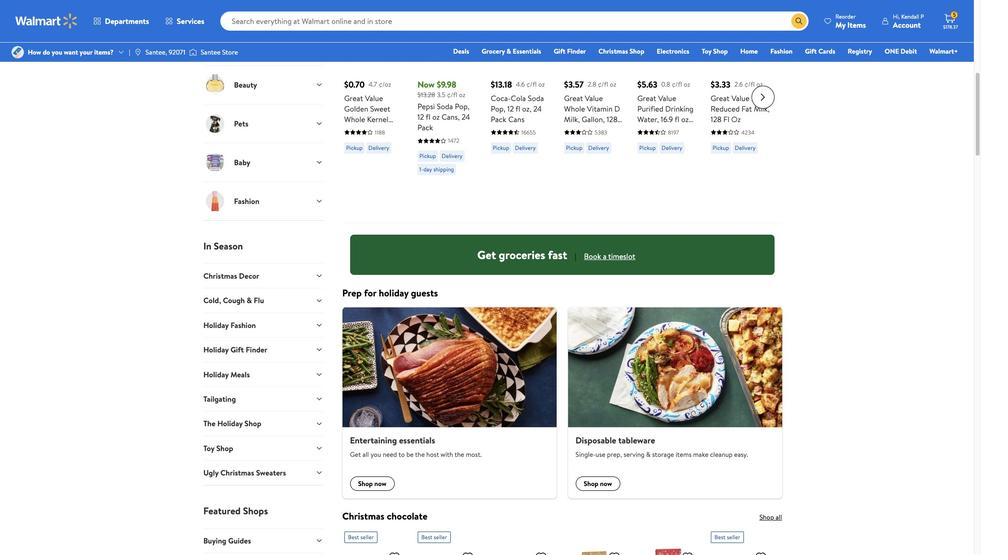 Task type: vqa. For each thing, say whether or not it's contained in the screenshot.
the In-store button
no



Task type: locate. For each thing, give the bounding box(es) containing it.
milk, inside $3.33 2.6 ¢/fl oz great value 2% reduced fat milk, 128 fl oz
[[754, 104, 770, 114]]

best seller for m&m's milk chocolate christmas candy - 10 oz bag image
[[715, 534, 741, 542]]

add to cart image up $3.57
[[568, 46, 580, 57]]

all inside entertaining essentials get all you need to be the host with the most.
[[363, 450, 369, 460]]

¢/fl for $5.63
[[672, 79, 683, 89]]

3 seller from the left
[[727, 534, 741, 542]]

in season
[[204, 240, 243, 253]]

0 horizontal spatial  image
[[12, 46, 24, 58]]

you right do
[[52, 47, 62, 57]]

value
[[365, 93, 383, 104], [585, 93, 603, 104], [659, 93, 677, 104], [732, 93, 750, 104]]

12
[[508, 104, 514, 114], [418, 112, 424, 122]]

1 vertical spatial toy shop
[[204, 443, 233, 454]]

timeslot
[[609, 251, 636, 262]]

1 horizontal spatial |
[[575, 251, 577, 262]]

beauty
[[234, 79, 257, 90]]

great inside $5.63 0.8 ¢/fl oz great value purified drinking water, 16.9 fl oz bottles, 40 count
[[638, 93, 657, 104]]

pop, left cans
[[491, 104, 506, 114]]

1 value from the left
[[365, 93, 383, 104]]

2 now from the left
[[601, 479, 613, 489]]

add to favorites list, pepsi soda pop, 12 fl oz cans, 24 pack image
[[462, 0, 474, 9]]

6 add from the left
[[727, 46, 740, 56]]

1 horizontal spatial whole
[[565, 104, 586, 114]]

gift inside 'link'
[[554, 47, 566, 56]]

 image
[[12, 46, 24, 58], [189, 47, 197, 57], [134, 48, 142, 56]]

value inside $3.33 2.6 ¢/fl oz great value 2% reduced fat milk, 128 fl oz
[[732, 93, 750, 104]]

christmas right the ugly
[[221, 468, 254, 479]]

0 horizontal spatial seller
[[361, 534, 374, 542]]

hershey's kisses milk chocolate christmas candy, bag 10.1 oz image
[[344, 548, 404, 556]]

1 vertical spatial you
[[371, 450, 381, 460]]

fl inside now $9.98 $13.28 3.5 ¢/fl oz pepsi soda pop, 12 fl oz cans, 24 pack
[[426, 112, 431, 122]]

1 horizontal spatial gift
[[554, 47, 566, 56]]

2 value from the left
[[585, 93, 603, 104]]

1 horizontal spatial now
[[601, 479, 613, 489]]

1 vertical spatial finder
[[246, 345, 268, 355]]

best for hershey's kisses milk chocolate christmas candy, bag 10.1 oz image
[[348, 534, 359, 542]]

oz right the 16.9
[[682, 114, 689, 125]]

0 horizontal spatial all
[[363, 450, 369, 460]]

best up hershey's kisses milk chocolate christmas candy, bag 10.1 oz image
[[348, 534, 359, 542]]

delivery
[[369, 144, 390, 152], [515, 144, 536, 152], [589, 144, 610, 152], [662, 144, 683, 152], [735, 144, 756, 152], [442, 152, 463, 160]]

0 horizontal spatial whole
[[344, 114, 366, 125]]

2.8
[[588, 79, 597, 89]]

0 horizontal spatial you
[[52, 47, 62, 57]]

1 horizontal spatial seller
[[434, 534, 447, 542]]

4 value from the left
[[732, 93, 750, 104]]

2 horizontal spatial gift
[[806, 47, 817, 56]]

christmas for christmas shop
[[599, 47, 628, 56]]

0 horizontal spatial now
[[375, 479, 387, 489]]

delivery down 16655
[[515, 144, 536, 152]]

search icon image
[[796, 17, 804, 25]]

christmas inside christmas shop link
[[599, 47, 628, 56]]

1 horizontal spatial 128
[[711, 114, 722, 125]]

holiday right the
[[217, 419, 243, 429]]

¢/fl inside now $9.98 $13.28 3.5 ¢/fl oz pepsi soda pop, 12 fl oz cans, 24 pack
[[447, 90, 458, 100]]

add to favorites list, m&m's milk chocolate christmas candy - 10 oz bag image
[[756, 551, 767, 556]]

toy
[[702, 47, 712, 56], [204, 443, 215, 454]]

1 vertical spatial fashion
[[234, 196, 260, 207]]

gift up the meals
[[231, 345, 244, 355]]

add to cart image
[[495, 46, 506, 57], [568, 46, 580, 57], [715, 46, 727, 57]]

buying
[[204, 536, 227, 546]]

0 horizontal spatial gift
[[231, 345, 244, 355]]

cold,
[[204, 296, 221, 306]]

0 horizontal spatial 12
[[418, 112, 424, 122]]

get down entertaining
[[350, 450, 361, 460]]

groceries
[[499, 247, 546, 263]]

add to cart image for $3.57
[[568, 46, 580, 57]]

3.5
[[437, 90, 446, 100]]

great value whole vitamin d milk, gallon, 128 fl oz image
[[565, 0, 624, 53]]

fl down $13.28
[[426, 112, 431, 122]]

1 great from the left
[[344, 93, 363, 104]]

¢/fl right 4.6
[[527, 79, 537, 89]]

& left flu
[[247, 296, 252, 306]]

128 up 5383 at the top right
[[607, 114, 618, 125]]

whole inside $0.70 4.7 ¢/oz great value golden sweet whole kernel corn, canned corn, 15 oz can
[[344, 114, 366, 125]]

0 horizontal spatial finder
[[246, 345, 268, 355]]

soda inside now $9.98 $13.28 3.5 ¢/fl oz pepsi soda pop, 12 fl oz cans, 24 pack
[[437, 101, 453, 112]]

0 vertical spatial get
[[478, 247, 496, 263]]

now $9.98 $13.28 3.5 ¢/fl oz pepsi soda pop, 12 fl oz cans, 24 pack
[[418, 79, 470, 133]]

3 best from the left
[[715, 534, 726, 542]]

add up the "0.8"
[[653, 46, 667, 56]]

great down $5.63
[[638, 93, 657, 104]]

1 horizontal spatial &
[[507, 47, 512, 56]]

now inside entertaining essentials list item
[[375, 479, 387, 489]]

toy shop up $3.33
[[702, 47, 728, 56]]

the right be
[[415, 450, 425, 460]]

now down use
[[601, 479, 613, 489]]

2 128 from the left
[[711, 114, 722, 125]]

3 value from the left
[[659, 93, 677, 104]]

product group containing $13.18
[[491, 0, 551, 219]]

¢/fl right the "0.8"
[[672, 79, 683, 89]]

soda right cola at the right of page
[[528, 93, 544, 104]]

seller for hershey's kisses milk chocolate christmas candy, bag 10.1 oz image
[[361, 534, 374, 542]]

christmas decor
[[204, 271, 260, 281]]

toy shop link
[[698, 46, 733, 57]]

0 horizontal spatial get
[[350, 450, 361, 460]]

great inside $3.57 2.8 ¢/fl oz great value whole vitamin d milk, gallon, 128 fl oz
[[565, 93, 583, 104]]

1 vertical spatial toy
[[204, 443, 215, 454]]

disposable
[[576, 435, 617, 447]]

2 horizontal spatial  image
[[189, 47, 197, 57]]

shop down single-
[[584, 479, 599, 489]]

1188
[[375, 128, 385, 137]]

great value purified drinking water, 16.9 fl oz bottles, 40 count image
[[638, 0, 698, 53]]

add left home
[[727, 46, 740, 56]]

3 great from the left
[[638, 93, 657, 104]]

pepsi
[[418, 101, 435, 112]]

1 vertical spatial all
[[776, 513, 783, 523]]

& right serving
[[647, 450, 651, 460]]

now inside disposable tableware list item
[[601, 479, 613, 489]]

shop inside "link"
[[714, 47, 728, 56]]

0 horizontal spatial &
[[247, 296, 252, 306]]

2 vertical spatial fashion
[[231, 320, 256, 331]]

shop now down need
[[358, 479, 387, 489]]

0 horizontal spatial best
[[348, 534, 359, 542]]

1 horizontal spatial 12
[[508, 104, 514, 114]]

shop now down use
[[584, 479, 613, 489]]

add to cart image left home
[[715, 46, 727, 57]]

pickup for $3.33
[[713, 144, 730, 152]]

now
[[418, 79, 435, 91]]

pop, down $9.98
[[455, 101, 470, 112]]

2 shop now from the left
[[584, 479, 613, 489]]

value inside $5.63 0.8 ¢/fl oz great value purified drinking water, 16.9 fl oz bottles, 40 count
[[659, 93, 677, 104]]

1 horizontal spatial pack
[[491, 114, 507, 125]]

24 right the oz, at the top right
[[534, 104, 542, 114]]

p
[[921, 12, 925, 20]]

reorder my items
[[836, 12, 867, 30]]

add to favorites list, great value 2% reduced fat milk, 128 fl oz image
[[756, 0, 767, 9]]

add left deals
[[433, 46, 447, 56]]

whole inside $3.57 2.8 ¢/fl oz great value whole vitamin d milk, gallon, 128 fl oz
[[565, 104, 586, 114]]

the holiday shop button
[[204, 411, 323, 436]]

home link
[[737, 46, 763, 57]]

toy inside dropdown button
[[204, 443, 215, 454]]

pack inside $13.18 4.6 ¢/fl oz coca-cola soda pop, 12 fl oz, 24 pack cans
[[491, 114, 507, 125]]

0 vertical spatial fashion
[[771, 47, 793, 56]]

holiday left the meals
[[204, 369, 229, 380]]

featured
[[204, 505, 241, 518]]

milk, for $3.33
[[754, 104, 770, 114]]

1 seller from the left
[[361, 534, 374, 542]]

0 vertical spatial &
[[507, 47, 512, 56]]

0 horizontal spatial toy
[[204, 443, 215, 454]]

pickup down fl
[[713, 144, 730, 152]]

add to favorites list, reese's milk chocolate peanut butter snack size trees christmas candy, bag 9.6 oz image
[[536, 551, 547, 556]]

walmart+ link
[[926, 46, 963, 57]]

0 vertical spatial finder
[[567, 47, 586, 56]]

add to favorites list, lindt lindor holiday milk chocolate candy truffles, 8.5 oz. bag image
[[682, 551, 694, 556]]

1 horizontal spatial toy
[[702, 47, 712, 56]]

128 inside $3.57 2.8 ¢/fl oz great value whole vitamin d milk, gallon, 128 fl oz
[[607, 114, 618, 125]]

¢/fl for $3.33
[[745, 79, 755, 89]]

coca-cola soda pop, 12 fl oz, 24 pack cans image
[[491, 0, 551, 53]]

0 horizontal spatial the
[[415, 450, 425, 460]]

12 left the oz, at the top right
[[508, 104, 514, 114]]

milk, right fat
[[754, 104, 770, 114]]

delivery down 1472
[[442, 152, 463, 160]]

1 horizontal spatial soda
[[528, 93, 544, 104]]

2 horizontal spatial best
[[715, 534, 726, 542]]

1 horizontal spatial best seller
[[422, 534, 447, 542]]

1 best from the left
[[348, 534, 359, 542]]

best seller up the queen anne milk chocolate cordial cherries, 6.6 oz box, 10 pieces image
[[422, 534, 447, 542]]

milk,
[[754, 104, 770, 114], [565, 114, 580, 125]]

holiday meals button
[[204, 362, 323, 387]]

christmas left add to cart icon
[[599, 47, 628, 56]]

holiday inside 'dropdown button'
[[217, 419, 243, 429]]

| right items?
[[129, 47, 130, 57]]

add for $5.63
[[653, 46, 667, 56]]

whole down $3.57
[[565, 104, 586, 114]]

¢/fl inside $13.18 4.6 ¢/fl oz coca-cola soda pop, 12 fl oz, 24 pack cans
[[527, 79, 537, 89]]

finder up $3.57
[[567, 47, 586, 56]]

pack left cans
[[491, 114, 507, 125]]

add right grocery
[[506, 46, 520, 56]]

3 add to cart image from the left
[[715, 46, 727, 57]]

delivery for 2.8
[[589, 144, 610, 152]]

5 add from the left
[[653, 46, 667, 56]]

grocery & essentials
[[482, 47, 542, 56]]

delivery down the 4234
[[735, 144, 756, 152]]

kendall
[[902, 12, 920, 20]]

home
[[741, 47, 759, 56]]

deals
[[454, 47, 470, 56]]

soda down 3.5 at the left of the page
[[437, 101, 453, 112]]

toy shop button
[[204, 436, 323, 461]]

product group containing $3.57
[[565, 0, 624, 219]]

2 horizontal spatial add to cart image
[[715, 46, 727, 57]]

shop now inside entertaining essentials list item
[[358, 479, 387, 489]]

holiday up holiday meals
[[204, 345, 229, 355]]

season
[[214, 240, 243, 253]]

list
[[337, 307, 788, 499]]

m&m's milk chocolate christmas candy - 10 oz bag image
[[711, 548, 771, 556]]

1 horizontal spatial best
[[422, 534, 433, 542]]

0 vertical spatial |
[[129, 47, 130, 57]]

oz up 2%
[[757, 79, 763, 89]]

disposable tableware list item
[[563, 307, 788, 499]]

Search search field
[[220, 12, 809, 31]]

5 add button from the left
[[638, 42, 675, 61]]

¢/fl inside $3.57 2.8 ¢/fl oz great value whole vitamin d milk, gallon, 128 fl oz
[[598, 79, 609, 89]]

1 add button from the left
[[344, 42, 381, 61]]

¢/fl right 2.6
[[745, 79, 755, 89]]

0 vertical spatial toy shop
[[702, 47, 728, 56]]

2 great from the left
[[565, 93, 583, 104]]

24 right cans,
[[462, 112, 470, 122]]

seller up hershey's kisses milk chocolate christmas candy, bag 10.1 oz image
[[361, 534, 374, 542]]

 image left santee,
[[134, 48, 142, 56]]

1 horizontal spatial you
[[371, 450, 381, 460]]

 image left how
[[12, 46, 24, 58]]

0 horizontal spatial add to cart image
[[495, 46, 506, 57]]

add
[[360, 46, 373, 56], [433, 46, 447, 56], [506, 46, 520, 56], [580, 46, 594, 56], [653, 46, 667, 56], [727, 46, 740, 56]]

0 horizontal spatial soda
[[437, 101, 453, 112]]

seller for the queen anne milk chocolate cordial cherries, 6.6 oz box, 10 pieces image
[[434, 534, 447, 542]]

soda
[[528, 93, 544, 104], [437, 101, 453, 112]]

¢/fl for $3.57
[[598, 79, 609, 89]]

2 seller from the left
[[434, 534, 447, 542]]

2 best seller from the left
[[422, 534, 447, 542]]

5
[[954, 11, 957, 19]]

1 shop now from the left
[[358, 479, 387, 489]]

1 horizontal spatial finder
[[567, 47, 586, 56]]

value down the "0.8"
[[659, 93, 677, 104]]

great value 2% reduced fat milk, 128 fl oz image
[[711, 0, 771, 53]]

15
[[365, 135, 372, 146]]

delivery for $9.98
[[442, 152, 463, 160]]

1 horizontal spatial  image
[[134, 48, 142, 56]]

fashion inside dropdown button
[[231, 320, 256, 331]]

oz inside $3.33 2.6 ¢/fl oz great value 2% reduced fat milk, 128 fl oz
[[757, 79, 763, 89]]

lindt lindor holiday milk chocolate candy truffles, 8.5 oz. bag image
[[638, 548, 698, 556]]

registry
[[848, 47, 873, 56]]

| left book
[[575, 251, 577, 262]]

2 vertical spatial &
[[647, 450, 651, 460]]

shop up christmas chocolate at the bottom left of page
[[358, 479, 373, 489]]

shop
[[630, 47, 645, 56], [714, 47, 728, 56], [245, 419, 262, 429], [216, 443, 233, 454], [358, 479, 373, 489], [584, 479, 599, 489], [760, 513, 775, 523]]

great down $0.70
[[344, 93, 363, 104]]

great
[[344, 93, 363, 104], [565, 93, 583, 104], [638, 93, 657, 104], [711, 93, 730, 104]]

shop all link
[[760, 513, 783, 523]]

holiday for holiday fashion
[[204, 320, 229, 331]]

holiday fashion
[[204, 320, 256, 331]]

account
[[894, 19, 922, 30]]

get left groceries
[[478, 247, 496, 263]]

1-day shipping
[[420, 166, 454, 174]]

1 add to cart image from the left
[[495, 46, 506, 57]]

1 horizontal spatial add to cart image
[[568, 46, 580, 57]]

count
[[676, 125, 697, 135]]

0 horizontal spatial milk,
[[565, 114, 580, 125]]

buying guides
[[204, 536, 251, 546]]

gift for gift cards
[[806, 47, 817, 56]]

the right with
[[455, 450, 465, 460]]

great for $5.63
[[638, 93, 657, 104]]

0 horizontal spatial 128
[[607, 114, 618, 125]]

holiday inside dropdown button
[[204, 369, 229, 380]]

add button for now
[[418, 42, 455, 61]]

seller
[[361, 534, 374, 542], [434, 534, 447, 542], [727, 534, 741, 542]]

oz right "15"
[[373, 135, 381, 146]]

5383
[[595, 128, 608, 137]]

1 vertical spatial get
[[350, 450, 361, 460]]

Walmart Site-Wide search field
[[220, 12, 809, 31]]

gift left "cards"
[[806, 47, 817, 56]]

value inside $0.70 4.7 ¢/oz great value golden sweet whole kernel corn, canned corn, 15 oz can
[[365, 93, 383, 104]]

fl left the oz, at the top right
[[516, 104, 521, 114]]

pickup down bottles,
[[640, 144, 656, 152]]

0 horizontal spatial toy shop
[[204, 443, 233, 454]]

fashion up holiday gift finder
[[231, 320, 256, 331]]

oz left gallon,
[[571, 125, 578, 135]]

best for m&m's milk chocolate christmas candy - 10 oz bag image
[[715, 534, 726, 542]]

pickup for now
[[420, 152, 436, 160]]

4.7
[[369, 79, 377, 89]]

2 add to cart image from the left
[[568, 46, 580, 57]]

1 horizontal spatial the
[[455, 450, 465, 460]]

now for disposable
[[601, 479, 613, 489]]

how
[[28, 47, 41, 57]]

most.
[[466, 450, 482, 460]]

the holiday shop
[[204, 419, 262, 429]]

4 add from the left
[[580, 46, 594, 56]]

3 add button from the left
[[491, 42, 528, 61]]

add up 2.8
[[580, 46, 594, 56]]

christmas for christmas chocolate
[[343, 510, 385, 523]]

value inside $3.57 2.8 ¢/fl oz great value whole vitamin d milk, gallon, 128 fl oz
[[585, 93, 603, 104]]

value down 2.6
[[732, 93, 750, 104]]

pickup left "15"
[[346, 144, 363, 152]]

& right grocery
[[507, 47, 512, 56]]

2 best from the left
[[422, 534, 433, 542]]

do
[[43, 47, 50, 57]]

christmas inside "christmas decor" dropdown button
[[204, 271, 237, 281]]

walmart image
[[15, 13, 78, 29]]

delivery down 5383 at the top right
[[589, 144, 610, 152]]

milk, inside $3.57 2.8 ¢/fl oz great value whole vitamin d milk, gallon, 128 fl oz
[[565, 114, 580, 125]]

0 horizontal spatial pop,
[[455, 101, 470, 112]]

gift cards link
[[801, 46, 840, 57]]

shop now inside disposable tableware list item
[[584, 479, 613, 489]]

3 add from the left
[[506, 46, 520, 56]]

pickup down cans
[[493, 144, 510, 152]]

¢/fl
[[527, 79, 537, 89], [598, 79, 609, 89], [672, 79, 683, 89], [745, 79, 755, 89], [447, 90, 458, 100]]

one
[[885, 47, 900, 56]]

1 horizontal spatial toy shop
[[702, 47, 728, 56]]

1 horizontal spatial 24
[[534, 104, 542, 114]]

¢/fl right 3.5 at the left of the page
[[447, 90, 458, 100]]

4 add button from the left
[[565, 42, 601, 61]]

with
[[441, 450, 453, 460]]

cans
[[509, 114, 525, 125]]

corn,
[[344, 125, 363, 135], [344, 135, 363, 146]]

add button for $3.33
[[711, 42, 748, 61]]

finder inside holiday gift finder dropdown button
[[246, 345, 268, 355]]

finder up holiday meals dropdown button
[[246, 345, 268, 355]]

add button for $13.18
[[491, 42, 528, 61]]

2 horizontal spatial &
[[647, 450, 651, 460]]

128
[[607, 114, 618, 125], [711, 114, 722, 125]]

lindt lindor assorted chocolate candy truffles, 8.5 oz. bag image
[[565, 548, 624, 556]]

all
[[363, 450, 369, 460], [776, 513, 783, 523]]

product group containing $5.63
[[638, 0, 698, 219]]

entertaining essentials list item
[[337, 307, 563, 499]]

1 horizontal spatial milk,
[[754, 104, 770, 114]]

1 horizontal spatial shop now
[[584, 479, 613, 489]]

 image right 92071
[[189, 47, 197, 57]]

oz right 4.6
[[539, 79, 545, 89]]

1 now from the left
[[375, 479, 387, 489]]

128 left fl
[[711, 114, 722, 125]]

now
[[375, 479, 387, 489], [601, 479, 613, 489]]

christmas up cold,
[[204, 271, 237, 281]]

1 best seller from the left
[[348, 534, 374, 542]]

fat
[[742, 104, 753, 114]]

fl right the 16.9
[[675, 114, 680, 125]]

0 vertical spatial all
[[363, 450, 369, 460]]

5 $178.37
[[944, 11, 959, 30]]

0 horizontal spatial best seller
[[348, 534, 374, 542]]

get groceries fast
[[478, 247, 568, 263]]

whole left kernel
[[344, 114, 366, 125]]

items
[[676, 450, 692, 460]]

host
[[427, 450, 439, 460]]

shop down the holiday shop
[[216, 443, 233, 454]]

¢/fl inside $5.63 0.8 ¢/fl oz great value purified drinking water, 16.9 fl oz bottles, 40 count
[[672, 79, 683, 89]]

$0.70 4.7 ¢/oz great value golden sweet whole kernel corn, canned corn, 15 oz can
[[344, 79, 396, 146]]

pack down pepsi
[[418, 122, 433, 133]]

0 horizontal spatial shop now
[[358, 479, 387, 489]]

12 down $13.28
[[418, 112, 424, 122]]

0 vertical spatial toy
[[702, 47, 712, 56]]

santee
[[201, 47, 221, 57]]

chocolate
[[387, 510, 428, 523]]

reduced
[[711, 104, 740, 114]]

pickup up day
[[420, 152, 436, 160]]

1 vertical spatial &
[[247, 296, 252, 306]]

gift right essentials
[[554, 47, 566, 56]]

toy down the
[[204, 443, 215, 454]]

best up m&m's milk chocolate christmas candy - 10 oz bag image
[[715, 534, 726, 542]]

cans,
[[442, 112, 460, 122]]

toy shop up the ugly
[[204, 443, 233, 454]]

$0.70
[[344, 79, 365, 91]]

1 128 from the left
[[607, 114, 618, 125]]

¢/fl inside $3.33 2.6 ¢/fl oz great value 2% reduced fat milk, 128 fl oz
[[745, 79, 755, 89]]

one debit link
[[881, 46, 922, 57]]

tailgating
[[204, 394, 236, 405]]

add to cart image
[[642, 46, 653, 57]]

pickup down gallon,
[[566, 144, 583, 152]]

4 great from the left
[[711, 93, 730, 104]]

fashion down baby
[[234, 196, 260, 207]]

holiday for holiday gift finder
[[204, 345, 229, 355]]

add to favorites list, queen anne milk chocolate cordial cherries, 6.6 oz box, 10 pieces image
[[462, 551, 474, 556]]

great inside $0.70 4.7 ¢/oz great value golden sweet whole kernel corn, canned corn, 15 oz can
[[344, 93, 363, 104]]

great down $3.33
[[711, 93, 730, 104]]

2 add button from the left
[[418, 42, 455, 61]]

6 add button from the left
[[711, 42, 748, 61]]

0 horizontal spatial |
[[129, 47, 130, 57]]

fashion
[[771, 47, 793, 56], [234, 196, 260, 207], [231, 320, 256, 331]]

great inside $3.33 2.6 ¢/fl oz great value 2% reduced fat milk, 128 fl oz
[[711, 93, 730, 104]]

delivery down 1188
[[369, 144, 390, 152]]

1 vertical spatial |
[[575, 251, 577, 262]]

toy shop
[[702, 47, 728, 56], [204, 443, 233, 454]]

2 horizontal spatial seller
[[727, 534, 741, 542]]

now for entertaining
[[375, 479, 387, 489]]

fashion right home link at right top
[[771, 47, 793, 56]]

best seller up hershey's kisses milk chocolate christmas candy, bag 10.1 oz image
[[348, 534, 374, 542]]

3 best seller from the left
[[715, 534, 741, 542]]

product group
[[344, 0, 404, 219], [418, 0, 478, 219], [491, 0, 551, 219], [565, 0, 624, 219], [638, 0, 698, 219], [711, 0, 771, 219], [344, 528, 404, 556], [418, 528, 478, 556], [711, 528, 771, 556]]

1 the from the left
[[415, 450, 425, 460]]

queen anne milk chocolate cordial cherries, 6.6 oz box, 10 pieces image
[[418, 548, 478, 556]]

pack
[[491, 114, 507, 125], [418, 122, 433, 133]]

0 horizontal spatial pack
[[418, 122, 433, 133]]

pop, inside now $9.98 $13.28 3.5 ¢/fl oz pepsi soda pop, 12 fl oz cans, 24 pack
[[455, 101, 470, 112]]

now down need
[[375, 479, 387, 489]]

fashion inside dropdown button
[[234, 196, 260, 207]]

value for $5.63
[[659, 93, 677, 104]]

2 horizontal spatial best seller
[[715, 534, 741, 542]]

toy right electronics link
[[702, 47, 712, 56]]

1 horizontal spatial pop,
[[491, 104, 506, 114]]

milk, left gallon,
[[565, 114, 580, 125]]

seller up m&m's milk chocolate christmas candy - 10 oz bag image
[[727, 534, 741, 542]]

2 the from the left
[[455, 450, 465, 460]]

fashion inside 'link'
[[771, 47, 793, 56]]

0 horizontal spatial 24
[[462, 112, 470, 122]]

golden
[[344, 104, 369, 114]]

shop up 'toy shop' dropdown button
[[245, 419, 262, 429]]

gallon,
[[582, 114, 605, 125]]



Task type: describe. For each thing, give the bounding box(es) containing it.
shop all
[[760, 513, 783, 523]]

4234
[[742, 128, 755, 137]]

fashion button
[[204, 182, 323, 221]]

delivery for 2.6
[[735, 144, 756, 152]]

shipping
[[434, 166, 454, 174]]

pickup for $3.57
[[566, 144, 583, 152]]

get inside entertaining essentials get all you need to be the host with the most.
[[350, 450, 361, 460]]

shop now for disposable
[[584, 479, 613, 489]]

92071
[[169, 47, 185, 57]]

christmas inside ugly christmas sweaters dropdown button
[[221, 468, 254, 479]]

oz inside $0.70 4.7 ¢/oz great value golden sweet whole kernel corn, canned corn, 15 oz can
[[373, 135, 381, 146]]

book
[[585, 251, 602, 262]]

16.9
[[661, 114, 674, 125]]

pickup for $0.70
[[346, 144, 363, 152]]

items?
[[94, 47, 114, 57]]

cough
[[223, 296, 245, 306]]

delivery for 4.7
[[369, 144, 390, 152]]

soda inside $13.18 4.6 ¢/fl oz coca-cola soda pop, 12 fl oz, 24 pack cans
[[528, 93, 544, 104]]

christmas for christmas decor
[[204, 271, 237, 281]]

serving
[[624, 450, 645, 460]]

in
[[204, 240, 212, 253]]

12 inside now $9.98 $13.28 3.5 ¢/fl oz pepsi soda pop, 12 fl oz cans, 24 pack
[[418, 112, 424, 122]]

0 vertical spatial you
[[52, 47, 62, 57]]

best seller for the queen anne milk chocolate cordial cherries, 6.6 oz box, 10 pieces image
[[422, 534, 447, 542]]

8197
[[669, 128, 680, 137]]

essentials
[[399, 435, 435, 447]]

¢/fl for $13.18
[[527, 79, 537, 89]]

oz right the "0.8"
[[684, 79, 691, 89]]

tailgating button
[[204, 387, 323, 411]]

pickup for $13.18
[[493, 144, 510, 152]]

christmas decor button
[[204, 264, 323, 288]]

fl inside $13.18 4.6 ¢/fl oz coca-cola soda pop, 12 fl oz, 24 pack cans
[[516, 104, 521, 114]]

flu
[[254, 296, 264, 306]]

shop inside entertaining essentials list item
[[358, 479, 373, 489]]

meals
[[231, 369, 250, 380]]

services
[[177, 16, 205, 26]]

2 add from the left
[[433, 46, 447, 56]]

& inside grocery & essentials link
[[507, 47, 512, 56]]

add to favorites list, great value purified drinking water, 16.9 fl oz bottles, 40 count image
[[682, 0, 694, 9]]

the
[[204, 419, 216, 429]]

shop inside 'dropdown button'
[[245, 419, 262, 429]]

purified
[[638, 104, 664, 114]]

cold, cough & flu
[[204, 296, 264, 306]]

baby button
[[204, 143, 323, 182]]

prep for holiday guests
[[343, 287, 438, 300]]

 image for how do you want your items?
[[12, 46, 24, 58]]

shop up add to favorites list, m&m's milk chocolate christmas candy - 10 oz bag image
[[760, 513, 775, 523]]

great value golden sweet whole kernel corn, canned corn, 15 oz can image
[[344, 0, 404, 53]]

reese's milk chocolate peanut butter snack size trees christmas candy, bag 9.6 oz image
[[491, 548, 551, 556]]

shop inside disposable tableware list item
[[584, 479, 599, 489]]

$5.63 0.8 ¢/fl oz great value purified drinking water, 16.9 fl oz bottles, 40 count
[[638, 79, 697, 135]]

finder inside gift finder 'link'
[[567, 47, 586, 56]]

& inside the disposable tableware single-use prep, serving & storage items make cleanup easy.
[[647, 450, 651, 460]]

christmas shop
[[599, 47, 645, 56]]

oz
[[732, 114, 741, 125]]

decor
[[239, 271, 260, 281]]

seller for m&m's milk chocolate christmas candy - 10 oz bag image
[[727, 534, 741, 542]]

gift cards
[[806, 47, 836, 56]]

great for $3.33
[[711, 93, 730, 104]]

product group containing $0.70
[[344, 0, 404, 219]]

santee,
[[146, 47, 167, 57]]

add to favorites list, hershey's kisses milk chocolate christmas candy, bag 10.1 oz image
[[389, 551, 401, 556]]

holiday gift finder
[[204, 345, 268, 355]]

services button
[[157, 10, 213, 33]]

great for $3.57
[[565, 93, 583, 104]]

drinking
[[666, 104, 694, 114]]

tableware
[[619, 435, 656, 447]]

cola
[[511, 93, 526, 104]]

value for $3.33
[[732, 93, 750, 104]]

add for $13.18
[[506, 46, 520, 56]]

prep,
[[607, 450, 622, 460]]

oz right 2.8
[[610, 79, 617, 89]]

add button for $3.57
[[565, 42, 601, 61]]

toy inside "link"
[[702, 47, 712, 56]]

4.6
[[516, 79, 525, 89]]

oz right $9.98
[[459, 90, 466, 100]]

grocery & essentials link
[[478, 46, 546, 57]]

add for $3.33
[[727, 46, 740, 56]]

best for the queen anne milk chocolate cordial cherries, 6.6 oz box, 10 pieces image
[[422, 534, 433, 542]]

be
[[407, 450, 414, 460]]

fl inside $5.63 0.8 ¢/fl oz great value purified drinking water, 16.9 fl oz bottles, 40 count
[[675, 114, 680, 125]]

shop up $5.63
[[630, 47, 645, 56]]

my
[[836, 19, 846, 30]]

bottles,
[[638, 125, 663, 135]]

shop inside dropdown button
[[216, 443, 233, 454]]

fl inside $3.57 2.8 ¢/fl oz great value whole vitamin d milk, gallon, 128 fl oz
[[565, 125, 569, 135]]

book a timeslot link
[[585, 251, 636, 263]]

electronics
[[657, 47, 690, 56]]

best seller for hershey's kisses milk chocolate christmas candy, bag 10.1 oz image
[[348, 534, 374, 542]]

delivery for 0.8
[[662, 144, 683, 152]]

want
[[64, 47, 78, 57]]

1 corn, from the top
[[344, 125, 363, 135]]

holiday meals
[[204, 369, 250, 380]]

gift for gift finder
[[554, 47, 566, 56]]

oz inside $13.18 4.6 ¢/fl oz coca-cola soda pop, 12 fl oz, 24 pack cans
[[539, 79, 545, 89]]

& inside "cold, cough & flu" dropdown button
[[247, 296, 252, 306]]

gift finder link
[[550, 46, 591, 57]]

ugly
[[204, 468, 219, 479]]

 image for santee, 92071
[[134, 48, 142, 56]]

storage
[[653, 450, 675, 460]]

delivery for 4.6
[[515, 144, 536, 152]]

$13.18 4.6 ¢/fl oz coca-cola soda pop, 12 fl oz, 24 pack cans
[[491, 79, 545, 125]]

single-
[[576, 450, 596, 460]]

add to favorites list, great value golden sweet whole kernel corn, canned corn, 15 oz can image
[[389, 0, 401, 9]]

1 horizontal spatial get
[[478, 247, 496, 263]]

2 corn, from the top
[[344, 135, 363, 146]]

christmas shop link
[[595, 46, 649, 57]]

add for $3.57
[[580, 46, 594, 56]]

pets
[[234, 118, 249, 129]]

store
[[222, 47, 238, 57]]

holiday fashion button
[[204, 313, 323, 338]]

toy shop inside dropdown button
[[204, 443, 233, 454]]

product group containing now $9.98
[[418, 0, 478, 219]]

1-
[[420, 166, 424, 174]]

add to favorites list, lindt lindor assorted chocolate candy truffles, 8.5 oz. bag image
[[609, 551, 621, 556]]

kernel
[[367, 114, 389, 125]]

hi,
[[894, 12, 901, 20]]

next slide for product carousel list image
[[752, 86, 775, 109]]

12 inside $13.18 4.6 ¢/fl oz coca-cola soda pop, 12 fl oz, 24 pack cans
[[508, 104, 514, 114]]

24 inside $13.18 4.6 ¢/fl oz coca-cola soda pop, 12 fl oz, 24 pack cans
[[534, 104, 542, 114]]

your
[[80, 47, 93, 57]]

pop, inside $13.18 4.6 ¢/fl oz coca-cola soda pop, 12 fl oz, 24 pack cans
[[491, 104, 506, 114]]

$178.37
[[944, 23, 959, 30]]

gift inside dropdown button
[[231, 345, 244, 355]]

for
[[364, 287, 377, 300]]

toy shop inside "link"
[[702, 47, 728, 56]]

hi, kendall p account
[[894, 12, 925, 30]]

departments button
[[85, 10, 157, 33]]

holiday
[[379, 287, 409, 300]]

vitamin
[[587, 104, 613, 114]]

1 horizontal spatial all
[[776, 513, 783, 523]]

24 inside now $9.98 $13.28 3.5 ¢/fl oz pepsi soda pop, 12 fl oz cans, 24 pack
[[462, 112, 470, 122]]

$13.28
[[418, 90, 435, 100]]

shop now for entertaining
[[358, 479, 387, 489]]

 image for santee store
[[189, 47, 197, 57]]

guides
[[228, 536, 251, 546]]

a
[[603, 251, 607, 262]]

cards
[[819, 47, 836, 56]]

disposable tableware single-use prep, serving & storage items make cleanup easy.
[[576, 435, 749, 460]]

add to favorites list, coca-cola soda pop, 12 fl oz, 24 pack cans image
[[536, 0, 547, 9]]

departments
[[105, 16, 149, 26]]

easy.
[[735, 450, 749, 460]]

add button for $5.63
[[638, 42, 675, 61]]

0.8
[[662, 79, 671, 89]]

add to cart image for $3.33
[[715, 46, 727, 57]]

pack inside now $9.98 $13.28 3.5 ¢/fl oz pepsi soda pop, 12 fl oz cans, 24 pack
[[418, 122, 433, 133]]

entertaining essentials get all you need to be the host with the most.
[[350, 435, 482, 460]]

milk, for $3.57
[[565, 114, 580, 125]]

128 inside $3.33 2.6 ¢/fl oz great value 2% reduced fat milk, 128 fl oz
[[711, 114, 722, 125]]

essentials
[[513, 47, 542, 56]]

holiday for holiday meals
[[204, 369, 229, 380]]

$3.57
[[565, 79, 584, 91]]

use
[[596, 450, 606, 460]]

product group containing $3.33
[[711, 0, 771, 219]]

add to cart image for $13.18
[[495, 46, 506, 57]]

pepsi soda pop, 12 fl oz cans, 24 pack image
[[418, 0, 478, 53]]

deals link
[[449, 46, 474, 57]]

how do you want your items?
[[28, 47, 114, 57]]

¢/oz
[[379, 79, 392, 89]]

you inside entertaining essentials get all you need to be the host with the most.
[[371, 450, 381, 460]]

sweaters
[[256, 468, 286, 479]]

add button for $0.70
[[344, 42, 381, 61]]

add to favorites list, great value whole vitamin d milk, gallon, 128 fl oz image
[[609, 0, 621, 9]]

1 add from the left
[[360, 46, 373, 56]]

cold, cough & flu button
[[204, 288, 323, 313]]

$9.98
[[437, 79, 457, 91]]

d
[[615, 104, 621, 114]]

pickup for $5.63
[[640, 144, 656, 152]]

cleanup
[[711, 450, 733, 460]]

list containing entertaining essentials
[[337, 307, 788, 499]]

oz left cans,
[[433, 112, 440, 122]]

water,
[[638, 114, 659, 125]]

value for $3.57
[[585, 93, 603, 104]]



